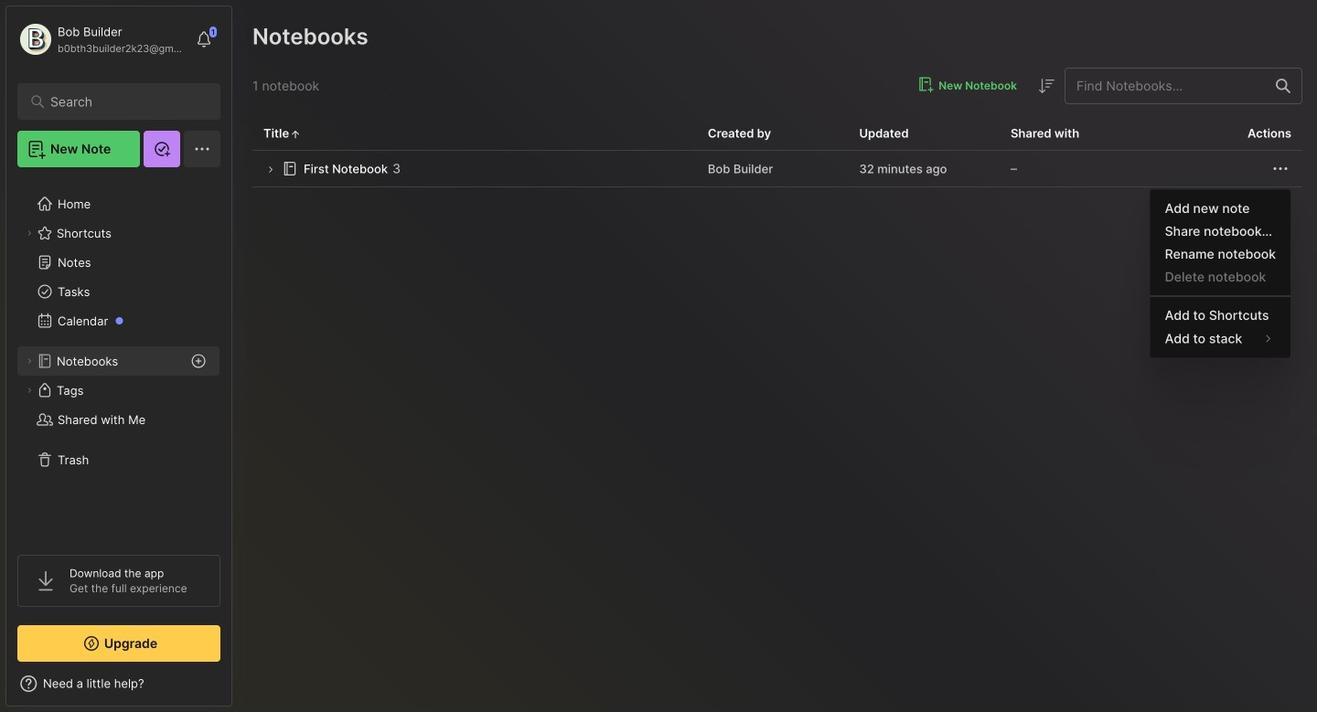 Task type: describe. For each thing, give the bounding box(es) containing it.
none search field inside main element
[[50, 91, 196, 113]]

expand tags image
[[24, 385, 35, 396]]

WHAT'S NEW field
[[6, 670, 231, 699]]

main element
[[0, 0, 238, 713]]

tree inside main element
[[6, 178, 231, 539]]

sort options image
[[1036, 75, 1058, 97]]

Sort field
[[1036, 75, 1058, 97]]

More actions field
[[1270, 158, 1292, 180]]

Search text field
[[50, 93, 196, 111]]

Account field
[[17, 21, 187, 58]]



Task type: vqa. For each thing, say whether or not it's contained in the screenshot.
tab
no



Task type: locate. For each thing, give the bounding box(es) containing it.
click to collapse image
[[231, 679, 245, 701]]

arrow image
[[263, 163, 277, 177]]

dropdown list menu
[[1151, 197, 1291, 351]]

tree
[[6, 178, 231, 539]]

row
[[252, 151, 1303, 188]]

None search field
[[50, 91, 196, 113]]

expand notebooks image
[[24, 356, 35, 367]]

more actions image
[[1270, 158, 1292, 180]]

Find Notebooks… text field
[[1066, 71, 1265, 101]]



